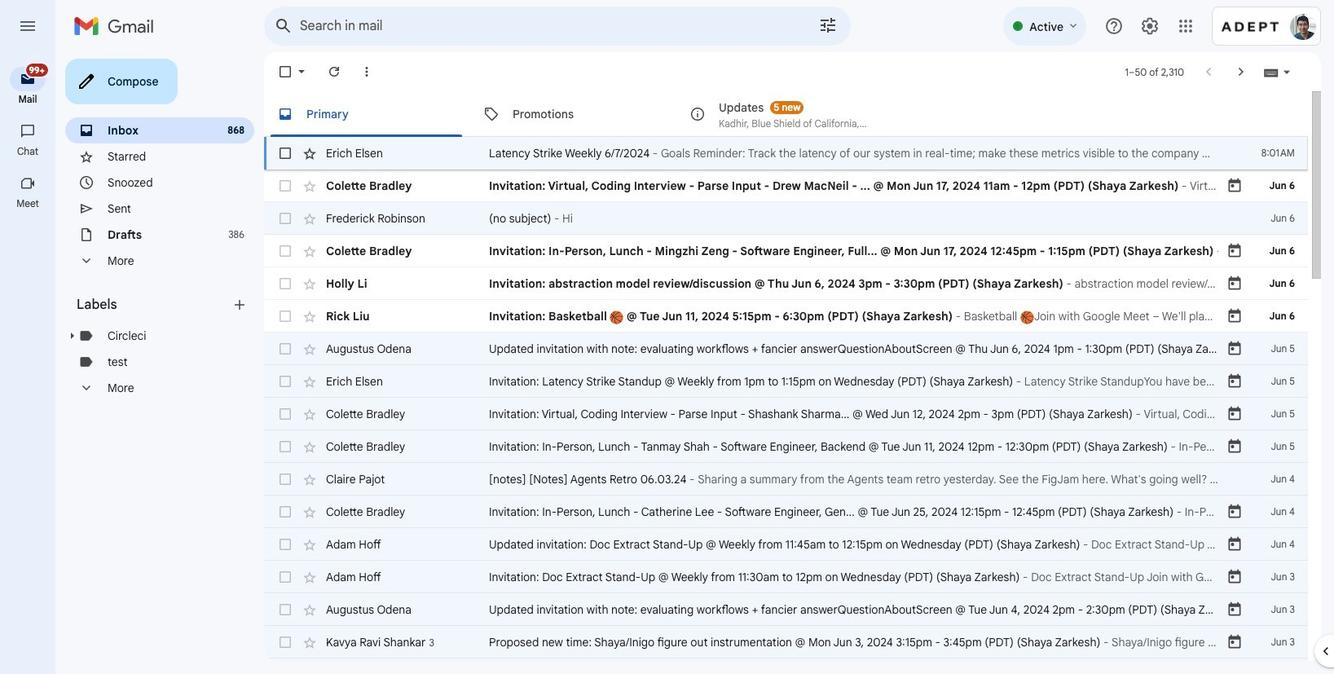 Task type: describe. For each thing, give the bounding box(es) containing it.
3 row from the top
[[264, 202, 1308, 235]]

16 row from the top
[[264, 626, 1308, 659]]

15 row from the top
[[264, 593, 1308, 626]]

support image
[[1104, 16, 1124, 36]]

11 row from the top
[[264, 463, 1308, 496]]

6 row from the top
[[264, 300, 1308, 333]]

updates, 5 new messages, tab
[[676, 91, 882, 137]]

2 calendar event image from the top
[[1227, 243, 1243, 259]]

🏀 image
[[1020, 310, 1034, 324]]

14 row from the top
[[264, 561, 1308, 593]]

gmail image
[[73, 10, 162, 42]]

older image
[[1233, 64, 1249, 80]]

10 row from the top
[[264, 430, 1308, 463]]



Task type: vqa. For each thing, say whether or not it's contained in the screenshot.
omg
no



Task type: locate. For each thing, give the bounding box(es) containing it.
17 row from the top
[[264, 659, 1308, 674]]

tab list
[[264, 91, 1308, 137]]

1 calendar event image from the top
[[1227, 178, 1243, 194]]

settings image
[[1140, 16, 1160, 36]]

Search in mail text field
[[300, 18, 773, 34]]

9 row from the top
[[264, 398, 1308, 430]]

None checkbox
[[277, 64, 293, 80], [277, 145, 293, 161], [277, 178, 293, 194], [277, 210, 293, 227], [277, 243, 293, 259], [277, 341, 293, 357], [277, 471, 293, 487], [277, 504, 293, 520], [277, 536, 293, 553], [277, 569, 293, 585], [277, 602, 293, 618], [277, 64, 293, 80], [277, 145, 293, 161], [277, 178, 293, 194], [277, 210, 293, 227], [277, 243, 293, 259], [277, 341, 293, 357], [277, 471, 293, 487], [277, 504, 293, 520], [277, 536, 293, 553], [277, 569, 293, 585], [277, 602, 293, 618]]

row
[[264, 137, 1308, 170], [264, 170, 1308, 202], [264, 202, 1308, 235], [264, 235, 1308, 267], [264, 267, 1308, 300], [264, 300, 1308, 333], [264, 333, 1308, 365], [264, 365, 1308, 398], [264, 398, 1308, 430], [264, 430, 1308, 463], [264, 463, 1308, 496], [264, 496, 1308, 528], [264, 528, 1308, 561], [264, 561, 1308, 593], [264, 593, 1308, 626], [264, 626, 1308, 659], [264, 659, 1308, 674]]

search in mail image
[[269, 11, 298, 41]]

heading
[[0, 93, 55, 106], [0, 145, 55, 158], [0, 197, 55, 210], [77, 297, 231, 313]]

8 row from the top
[[264, 365, 1308, 398]]

promotions tab
[[470, 91, 676, 137]]

5 row from the top
[[264, 267, 1308, 300]]

🏀 image
[[610, 310, 624, 324]]

main content
[[264, 91, 1308, 674]]

advanced search options image
[[812, 9, 844, 42]]

calendar event image
[[1227, 178, 1243, 194], [1227, 243, 1243, 259], [1227, 275, 1243, 292], [1227, 308, 1243, 324]]

4 calendar event image from the top
[[1227, 308, 1243, 324]]

refresh image
[[326, 64, 342, 80]]

main menu image
[[18, 16, 37, 36]]

3 calendar event image from the top
[[1227, 275, 1243, 292]]

1 row from the top
[[264, 137, 1308, 170]]

13 row from the top
[[264, 528, 1308, 561]]

more email options image
[[359, 64, 375, 80]]

calendar event image
[[1227, 341, 1243, 357]]

4 row from the top
[[264, 235, 1308, 267]]

Search in mail search field
[[264, 7, 851, 46]]

7 row from the top
[[264, 333, 1308, 365]]

primary tab
[[264, 91, 469, 137]]

2 row from the top
[[264, 170, 1308, 202]]

navigation
[[0, 52, 57, 674]]

select input tool image
[[1282, 66, 1292, 78]]

12 row from the top
[[264, 496, 1308, 528]]

None checkbox
[[277, 275, 293, 292], [277, 308, 293, 324], [277, 373, 293, 390], [277, 406, 293, 422], [277, 438, 293, 455], [277, 634, 293, 650], [277, 275, 293, 292], [277, 308, 293, 324], [277, 373, 293, 390], [277, 406, 293, 422], [277, 438, 293, 455], [277, 634, 293, 650]]



